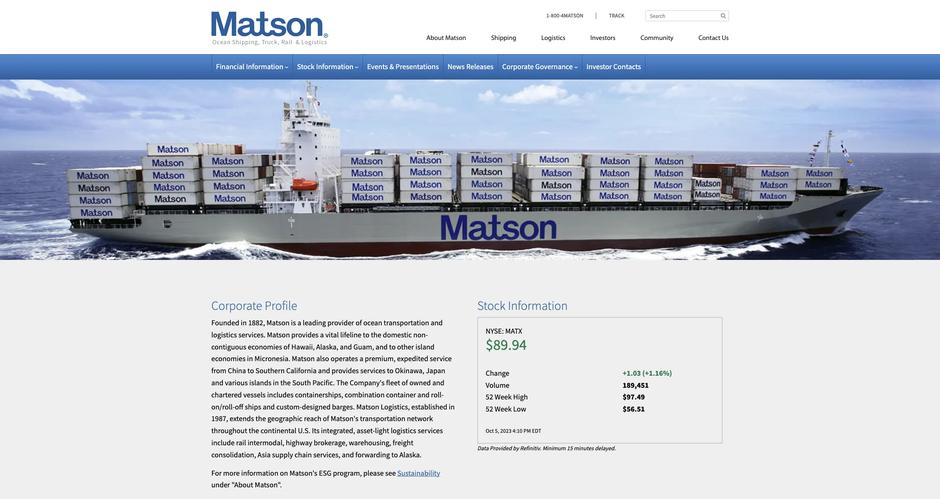 Task type: vqa. For each thing, say whether or not it's contained in the screenshot.
Governance Documents
no



Task type: locate. For each thing, give the bounding box(es) containing it.
0 vertical spatial corporate
[[502, 62, 534, 71]]

the up includes
[[280, 379, 291, 388]]

transportation up domestic
[[384, 318, 429, 328]]

intermodal,
[[248, 439, 284, 448]]

0 horizontal spatial a
[[298, 318, 301, 328]]

0 vertical spatial services
[[360, 367, 386, 376]]

1 horizontal spatial corporate
[[502, 62, 534, 71]]

track link
[[596, 12, 625, 19]]

is
[[291, 318, 296, 328]]

and up roll-
[[432, 379, 445, 388]]

2 horizontal spatial a
[[360, 354, 363, 364]]

a left vital
[[320, 330, 324, 340]]

1 horizontal spatial logistics
[[391, 427, 416, 436]]

0 horizontal spatial logistics
[[211, 330, 237, 340]]

1 vertical spatial economies
[[211, 354, 246, 364]]

integrated,
[[321, 427, 355, 436]]

sustainability
[[397, 469, 440, 479]]

1 horizontal spatial stock
[[477, 298, 506, 314]]

corporate down shipping link on the right top
[[502, 62, 534, 71]]

economies up micronesia.
[[248, 342, 282, 352]]

corporate up founded
[[211, 298, 262, 314]]

information
[[246, 62, 283, 71], [316, 62, 353, 71], [508, 298, 568, 314]]

1-800-4matson link
[[547, 12, 596, 19]]

matson's down barges.
[[331, 415, 359, 424]]

0 horizontal spatial matson's
[[290, 469, 317, 479]]

custom-
[[276, 403, 302, 412]]

1 horizontal spatial matson's
[[331, 415, 359, 424]]

and up pacific.
[[318, 367, 330, 376]]

events & presentations
[[367, 62, 439, 71]]

and right ships
[[263, 403, 275, 412]]

1 vertical spatial stock
[[477, 298, 506, 314]]

matson's inside 'for more information on matson's esg program, please see sustainability under "about matson".'
[[290, 469, 317, 479]]

to down domestic
[[389, 342, 396, 352]]

provides down operates in the left bottom of the page
[[332, 367, 359, 376]]

also
[[316, 354, 329, 364]]

brokerage,
[[314, 439, 347, 448]]

other
[[397, 342, 414, 352]]

alaska.
[[400, 451, 422, 460]]

owned
[[409, 379, 431, 388]]

1 horizontal spatial information
[[316, 62, 353, 71]]

and
[[431, 318, 443, 328], [340, 342, 352, 352], [376, 342, 388, 352], [318, 367, 330, 376], [211, 379, 223, 388], [432, 379, 445, 388], [418, 391, 430, 400], [263, 403, 275, 412], [342, 451, 354, 460]]

week left low
[[495, 405, 512, 415]]

0 vertical spatial stock
[[297, 62, 315, 71]]

52 inside 189,451 52 week high
[[486, 393, 493, 402]]

islands
[[249, 379, 271, 388]]

week down volume
[[495, 393, 512, 402]]

1-
[[547, 12, 551, 19]]

1 horizontal spatial services
[[418, 427, 443, 436]]

economies
[[248, 342, 282, 352], [211, 354, 246, 364]]

investors
[[591, 35, 616, 42]]

0 vertical spatial week
[[495, 393, 512, 402]]

52 for $97.49 52 week low
[[486, 405, 493, 415]]

1 vertical spatial 52
[[486, 405, 493, 415]]

transportation up light
[[360, 415, 406, 424]]

a right is
[[298, 318, 301, 328]]

premium,
[[365, 354, 396, 364]]

0 horizontal spatial corporate
[[211, 298, 262, 314]]

minutes
[[574, 445, 594, 453]]

presentations
[[396, 62, 439, 71]]

matson's inside founded in 1882, matson is a leading provider of ocean transportation and logistics services. matson provides a vital lifeline to the domestic non- contiguous economies of hawaii, alaska, and guam, and to other island economies in micronesia. matson also operates a premium, expedited service from china to southern california and provides services to okinawa, japan and various islands in the south pacific. the company's fleet of owned and chartered vessels includes containerships, combination container and roll- on/roll-off ships and custom-designed barges. matson logistics, established in 1987, extends the geographic reach of matson's transportation network throughout the continental u.s. its integrated, asset-light logistics services include rail intermodal, highway brokerage, warehousing, freight consolidation, asia supply chain services, and forwarding to alaska.
[[331, 415, 359, 424]]

$97.49 52 week low
[[486, 393, 645, 415]]

founded in 1882, matson is a leading provider of ocean transportation and logistics services. matson provides a vital lifeline to the domestic non- contiguous economies of hawaii, alaska, and guam, and to other island economies in micronesia. matson also operates a premium, expedited service from china to southern california and provides services to okinawa, japan and various islands in the south pacific. the company's fleet of owned and chartered vessels includes containerships, combination container and roll- on/roll-off ships and custom-designed barges. matson logistics, established in 1987, extends the geographic reach of matson's transportation network throughout the continental u.s. its integrated, asset-light logistics services include rail intermodal, highway brokerage, warehousing, freight consolidation, asia supply chain services, and forwarding to alaska.
[[211, 318, 455, 460]]

for
[[211, 469, 222, 479]]

0 vertical spatial stock information
[[297, 62, 353, 71]]

0 horizontal spatial services
[[360, 367, 386, 376]]

delayed.
[[595, 445, 616, 453]]

0 horizontal spatial stock
[[297, 62, 315, 71]]

data provided by refinitiv. minimum 15 minutes delayed.
[[477, 445, 616, 453]]

1 vertical spatial corporate
[[211, 298, 262, 314]]

containerships,
[[295, 391, 343, 400]]

1 vertical spatial matson's
[[290, 469, 317, 479]]

financial
[[216, 62, 245, 71]]

1 vertical spatial week
[[495, 405, 512, 415]]

1 vertical spatial stock information
[[477, 298, 568, 314]]

matson inside top menu navigation
[[445, 35, 466, 42]]

2 vertical spatial a
[[360, 354, 363, 364]]

(+1.16%)
[[643, 369, 672, 378]]

1 horizontal spatial stock information
[[477, 298, 568, 314]]

please
[[363, 469, 384, 479]]

southern
[[256, 367, 285, 376]]

2 week from the top
[[495, 405, 512, 415]]

and up operates in the left bottom of the page
[[340, 342, 352, 352]]

1 vertical spatial provides
[[332, 367, 359, 376]]

0 vertical spatial 52
[[486, 393, 493, 402]]

logistics link
[[529, 31, 578, 48]]

matson's down the chain
[[290, 469, 317, 479]]

week inside $97.49 52 week low
[[495, 405, 512, 415]]

on/roll-
[[211, 403, 235, 412]]

events & presentations link
[[367, 62, 439, 71]]

of right 'reach' at the bottom left
[[323, 415, 329, 424]]

geographic
[[267, 415, 302, 424]]

week for high
[[495, 393, 512, 402]]

corporate governance
[[502, 62, 573, 71]]

189,451 52 week high
[[486, 381, 649, 402]]

0 vertical spatial a
[[298, 318, 301, 328]]

freight
[[393, 439, 413, 448]]

see
[[385, 469, 396, 479]]

1 week from the top
[[495, 393, 512, 402]]

alaska,
[[316, 342, 338, 352]]

the
[[336, 379, 348, 388]]

established
[[411, 403, 447, 412]]

52 down volume
[[486, 393, 493, 402]]

week inside 189,451 52 week high
[[495, 393, 512, 402]]

corporate for corporate profile
[[211, 298, 262, 314]]

about matson link
[[414, 31, 479, 48]]

u.s.
[[298, 427, 310, 436]]

stock information link
[[297, 62, 359, 71]]

1 horizontal spatial a
[[320, 330, 324, 340]]

52 up oct
[[486, 405, 493, 415]]

None search field
[[645, 10, 729, 21]]

about
[[427, 35, 444, 42]]

in
[[241, 318, 247, 328], [247, 354, 253, 364], [273, 379, 279, 388], [449, 403, 455, 412]]

news
[[448, 62, 465, 71]]

community link
[[628, 31, 686, 48]]

information for "stock information" link
[[316, 62, 353, 71]]

refinitiv.
[[520, 445, 541, 453]]

combination
[[345, 391, 385, 400]]

to
[[363, 330, 370, 340], [389, 342, 396, 352], [248, 367, 254, 376], [387, 367, 394, 376], [392, 451, 398, 460]]

governance
[[535, 62, 573, 71]]

0 horizontal spatial information
[[246, 62, 283, 71]]

in up includes
[[273, 379, 279, 388]]

$89.94
[[486, 336, 527, 355]]

a
[[298, 318, 301, 328], [320, 330, 324, 340], [360, 354, 363, 364]]

matson down combination
[[356, 403, 379, 412]]

1 vertical spatial services
[[418, 427, 443, 436]]

matson right about
[[445, 35, 466, 42]]

economies down contiguous
[[211, 354, 246, 364]]

1 vertical spatial logistics
[[391, 427, 416, 436]]

highway
[[286, 439, 312, 448]]

micronesia.
[[255, 354, 290, 364]]

52
[[486, 393, 493, 402], [486, 405, 493, 415]]

provider
[[328, 318, 354, 328]]

logistics up the freight
[[391, 427, 416, 436]]

services up company's
[[360, 367, 386, 376]]

1 horizontal spatial economies
[[248, 342, 282, 352]]

stock
[[297, 62, 315, 71], [477, 298, 506, 314]]

Search search field
[[645, 10, 729, 21]]

corporate for corporate governance
[[502, 62, 534, 71]]

us
[[722, 35, 729, 42]]

0 horizontal spatial provides
[[291, 330, 319, 340]]

non-
[[413, 330, 428, 340]]

logistics down founded
[[211, 330, 237, 340]]

52 inside $97.49 52 week low
[[486, 405, 493, 415]]

provides up hawaii,
[[291, 330, 319, 340]]

china
[[228, 367, 246, 376]]

2 52 from the top
[[486, 405, 493, 415]]

services.
[[238, 330, 266, 340]]

ships
[[245, 403, 261, 412]]

1 vertical spatial transportation
[[360, 415, 406, 424]]

of right fleet
[[402, 379, 408, 388]]

information for financial information link
[[246, 62, 283, 71]]

services down network
[[418, 427, 443, 436]]

0 horizontal spatial economies
[[211, 354, 246, 364]]

designed
[[302, 403, 331, 412]]

and up the program,
[[342, 451, 354, 460]]

transportation
[[384, 318, 429, 328], [360, 415, 406, 424]]

matson down hawaii,
[[292, 354, 315, 364]]

0 vertical spatial matson's
[[331, 415, 359, 424]]

1 52 from the top
[[486, 393, 493, 402]]

1987,
[[211, 415, 228, 424]]

0 vertical spatial logistics
[[211, 330, 237, 340]]

to down the freight
[[392, 451, 398, 460]]

15
[[567, 445, 573, 453]]

a down guam,
[[360, 354, 363, 364]]



Task type: describe. For each thing, give the bounding box(es) containing it.
forwarding
[[356, 451, 390, 460]]

asia
[[258, 451, 271, 460]]

contacts
[[614, 62, 641, 71]]

events
[[367, 62, 388, 71]]

include
[[211, 439, 235, 448]]

4matson
[[561, 12, 584, 19]]

change
[[486, 369, 509, 378]]

oct
[[486, 428, 494, 435]]

matson left is
[[267, 318, 290, 328]]

of left ocean
[[356, 318, 362, 328]]

the down ocean
[[371, 330, 381, 340]]

"about
[[232, 481, 253, 491]]

1-800-4matson
[[547, 12, 584, 19]]

consolidation,
[[211, 451, 256, 460]]

continental
[[261, 427, 296, 436]]

contact us
[[699, 35, 729, 42]]

0 vertical spatial provides
[[291, 330, 319, 340]]

investor contacts link
[[587, 62, 641, 71]]

service
[[430, 354, 452, 364]]

matson up micronesia.
[[267, 330, 290, 340]]

1 horizontal spatial provides
[[332, 367, 359, 376]]

company's
[[350, 379, 385, 388]]

top menu navigation
[[389, 31, 729, 48]]

low
[[513, 405, 526, 415]]

1882,
[[248, 318, 265, 328]]

supply
[[272, 451, 293, 460]]

off
[[235, 403, 243, 412]]

releases
[[466, 62, 494, 71]]

chartered
[[211, 391, 242, 400]]

track
[[609, 12, 625, 19]]

to right china on the left bottom
[[248, 367, 254, 376]]

and up the premium,
[[376, 342, 388, 352]]

the down ships
[[256, 415, 266, 424]]

+1.03 (+1.16%) volume
[[486, 369, 672, 390]]

under
[[211, 481, 230, 491]]

information
[[241, 469, 278, 479]]

and down from
[[211, 379, 223, 388]]

esg
[[319, 469, 332, 479]]

and down owned
[[418, 391, 430, 400]]

and up the island
[[431, 318, 443, 328]]

week for low
[[495, 405, 512, 415]]

program,
[[333, 469, 362, 479]]

to up fleet
[[387, 367, 394, 376]]

from
[[211, 367, 226, 376]]

its
[[312, 427, 320, 436]]

sustainability link
[[397, 469, 440, 479]]

community
[[641, 35, 674, 42]]

matx
[[505, 327, 522, 336]]

0 vertical spatial transportation
[[384, 318, 429, 328]]

pacific.
[[313, 379, 335, 388]]

0 horizontal spatial stock information
[[297, 62, 353, 71]]

contact
[[699, 35, 721, 42]]

financial information
[[216, 62, 283, 71]]

the down "extends"
[[249, 427, 259, 436]]

in left micronesia.
[[247, 354, 253, 364]]

data
[[477, 445, 489, 453]]

okinawa,
[[395, 367, 424, 376]]

more
[[223, 469, 240, 479]]

logistics
[[541, 35, 566, 42]]

+1.03
[[623, 369, 641, 378]]

for more information on matson's esg program, please see sustainability under "about matson".
[[211, 469, 440, 491]]

founded
[[211, 318, 239, 328]]

shipping link
[[479, 31, 529, 48]]

in left 1882,
[[241, 318, 247, 328]]

barges.
[[332, 403, 355, 412]]

contact us link
[[686, 31, 729, 48]]

services,
[[313, 451, 340, 460]]

matson".
[[255, 481, 282, 491]]

corporate profile
[[211, 298, 297, 314]]

reach
[[304, 415, 321, 424]]

2 horizontal spatial information
[[508, 298, 568, 314]]

5,
[[495, 428, 499, 435]]

by
[[513, 445, 519, 453]]

minimum
[[543, 445, 566, 453]]

189,451
[[623, 381, 649, 390]]

investor
[[587, 62, 612, 71]]

throughout
[[211, 427, 247, 436]]

1 vertical spatial a
[[320, 330, 324, 340]]

on
[[280, 469, 288, 479]]

expedited
[[397, 354, 428, 364]]

vital
[[325, 330, 339, 340]]

matson image
[[211, 12, 328, 46]]

of left hawaii,
[[284, 342, 290, 352]]

pm
[[524, 428, 531, 435]]

various
[[225, 379, 248, 388]]

0 vertical spatial economies
[[248, 342, 282, 352]]

light
[[375, 427, 389, 436]]

about matson
[[427, 35, 466, 42]]

search image
[[721, 13, 726, 18]]

includes
[[267, 391, 294, 400]]

investor contacts
[[587, 62, 641, 71]]

roll-
[[431, 391, 444, 400]]

volume
[[486, 381, 510, 390]]

container
[[386, 391, 416, 400]]

800-
[[551, 12, 561, 19]]

to up guam,
[[363, 330, 370, 340]]

hawaii,
[[291, 342, 315, 352]]

in right established
[[449, 403, 455, 412]]

edt
[[532, 428, 541, 435]]

logistics,
[[381, 403, 410, 412]]

52 for 189,451 52 week high
[[486, 393, 493, 402]]

nyse:
[[486, 327, 504, 336]]

leading
[[303, 318, 326, 328]]

2023
[[500, 428, 512, 435]]

domestic
[[383, 330, 412, 340]]

island
[[416, 342, 435, 352]]



